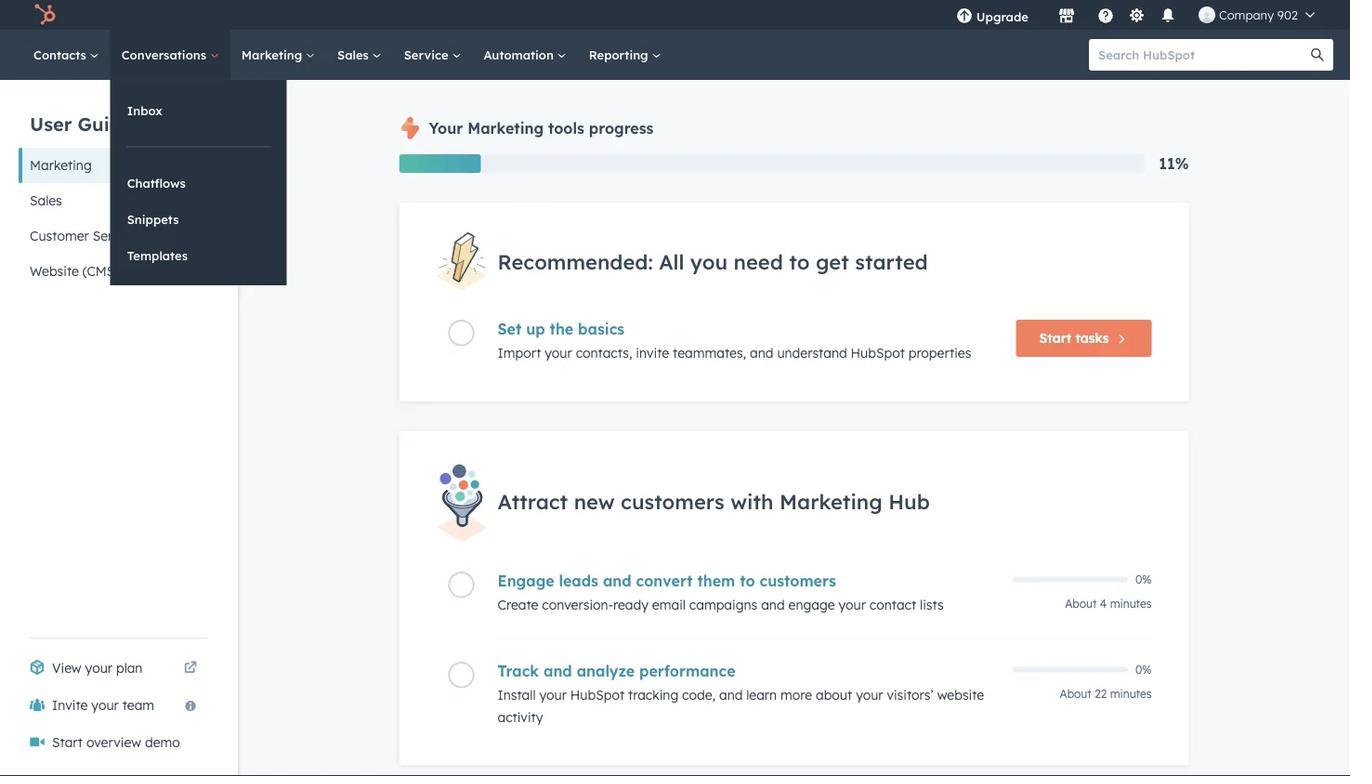 Task type: locate. For each thing, give the bounding box(es) containing it.
your right engage
[[839, 596, 866, 613]]

and down set up the basics "button"
[[750, 345, 774, 361]]

menu containing company 902
[[944, 0, 1329, 30]]

hubspot down analyze
[[571, 687, 625, 703]]

start inside button
[[1040, 330, 1072, 347]]

and down engage leads and convert them to customers button
[[762, 596, 785, 613]]

2 minutes from the top
[[1111, 687, 1152, 701]]

1 vertical spatial minutes
[[1111, 687, 1152, 701]]

contacts
[[33, 47, 90, 62]]

1 horizontal spatial hubspot
[[851, 345, 905, 361]]

start left tasks
[[1040, 330, 1072, 347]]

recommended: all you need to get started
[[498, 249, 928, 274]]

1 vertical spatial service
[[93, 228, 138, 244]]

2 0% from the top
[[1136, 663, 1152, 677]]

snippets link
[[110, 202, 287, 237]]

0 horizontal spatial to
[[740, 571, 755, 590]]

start overview demo
[[52, 734, 180, 751]]

your
[[545, 345, 572, 361], [839, 596, 866, 613], [85, 660, 113, 676], [540, 687, 567, 703], [856, 687, 884, 703], [91, 697, 119, 714]]

start
[[1040, 330, 1072, 347], [52, 734, 83, 751]]

new
[[574, 489, 615, 514]]

about 22 minutes
[[1060, 687, 1152, 701]]

attract new customers with marketing hub
[[498, 489, 930, 514]]

convert
[[636, 571, 693, 590]]

about left 22
[[1060, 687, 1092, 701]]

attract
[[498, 489, 568, 514]]

0 vertical spatial 0%
[[1136, 573, 1152, 587]]

start for start tasks
[[1040, 330, 1072, 347]]

1 horizontal spatial customers
[[760, 571, 837, 590]]

reporting link
[[578, 30, 673, 80]]

about 4 minutes
[[1066, 596, 1152, 610]]

tasks
[[1076, 330, 1110, 347]]

0 vertical spatial minutes
[[1111, 596, 1152, 610]]

minutes for track and analyze performance
[[1111, 687, 1152, 701]]

0 vertical spatial sales
[[338, 47, 373, 62]]

more
[[781, 687, 813, 703]]

menu
[[944, 0, 1329, 30]]

0 horizontal spatial customers
[[621, 489, 725, 514]]

1 vertical spatial customers
[[760, 571, 837, 590]]

your left team
[[91, 697, 119, 714]]

1 horizontal spatial start
[[1040, 330, 1072, 347]]

track and analyze performance button
[[498, 661, 1002, 680]]

invite your team button
[[19, 687, 208, 724]]

invite
[[636, 345, 670, 361]]

conversations menu
[[110, 80, 287, 285]]

1 vertical spatial hubspot
[[571, 687, 625, 703]]

user guide views element
[[19, 80, 208, 289]]

chatflows link
[[110, 165, 287, 201]]

0%
[[1136, 573, 1152, 587], [1136, 663, 1152, 677]]

0 horizontal spatial service
[[93, 228, 138, 244]]

contacts,
[[576, 345, 633, 361]]

0 horizontal spatial start
[[52, 734, 83, 751]]

0 vertical spatial service
[[404, 47, 452, 62]]

and
[[750, 345, 774, 361], [603, 571, 632, 590], [762, 596, 785, 613], [544, 661, 572, 680], [720, 687, 743, 703]]

customers up engage
[[760, 571, 837, 590]]

your inside the set up the basics import your contacts, invite teammates, and understand hubspot properties
[[545, 345, 572, 361]]

minutes
[[1111, 596, 1152, 610], [1111, 687, 1152, 701]]

service inside the service link
[[404, 47, 452, 62]]

4
[[1101, 596, 1108, 610]]

set up the basics import your contacts, invite teammates, and understand hubspot properties
[[498, 320, 972, 361]]

link opens in a new window image
[[184, 657, 197, 680]]

about left "4"
[[1066, 596, 1098, 610]]

company 902
[[1220, 7, 1299, 22]]

0 horizontal spatial sales
[[30, 192, 62, 209]]

1 horizontal spatial service
[[404, 47, 452, 62]]

website
[[30, 263, 79, 279]]

0 horizontal spatial hubspot
[[571, 687, 625, 703]]

your down the
[[545, 345, 572, 361]]

minutes for engage leads and convert them to customers
[[1111, 596, 1152, 610]]

marketplaces image
[[1059, 8, 1076, 25]]

marketing down user
[[30, 157, 92, 173]]

1 vertical spatial start
[[52, 734, 83, 751]]

contact
[[870, 596, 917, 613]]

0% up about 4 minutes
[[1136, 573, 1152, 587]]

1 0% from the top
[[1136, 573, 1152, 587]]

customers
[[621, 489, 725, 514], [760, 571, 837, 590]]

1 vertical spatial to
[[740, 571, 755, 590]]

0 vertical spatial about
[[1066, 596, 1098, 610]]

and up ready
[[603, 571, 632, 590]]

hubspot inside track and analyze performance install your hubspot tracking code, and learn more about your visitors' website activity
[[571, 687, 625, 703]]

engage leads and convert them to customers create conversion-ready email campaigns and engage your contact lists
[[498, 571, 944, 613]]

hubspot image
[[33, 4, 56, 26]]

create
[[498, 596, 539, 613]]

your left plan
[[85, 660, 113, 676]]

1 horizontal spatial sales
[[338, 47, 373, 62]]

to right them
[[740, 571, 755, 590]]

website (cms) button
[[19, 254, 208, 289]]

start down invite
[[52, 734, 83, 751]]

track
[[498, 661, 539, 680]]

(cms)
[[83, 263, 119, 279]]

your right "install"
[[540, 687, 567, 703]]

sales up customer
[[30, 192, 62, 209]]

to left the get
[[790, 249, 810, 274]]

service right sales link
[[404, 47, 452, 62]]

inbox
[[127, 103, 163, 118]]

help button
[[1090, 0, 1122, 30]]

user guide
[[30, 112, 132, 135]]

Search HubSpot search field
[[1090, 39, 1317, 71]]

engage
[[789, 596, 835, 613]]

marketplaces button
[[1048, 0, 1087, 30]]

your marketing tools progress progress bar
[[399, 154, 481, 173]]

service
[[404, 47, 452, 62], [93, 228, 138, 244]]

analyze
[[577, 661, 635, 680]]

conversations
[[122, 47, 210, 62]]

get
[[816, 249, 850, 274]]

minutes right "4"
[[1111, 596, 1152, 610]]

marketing
[[242, 47, 306, 62], [468, 119, 544, 138], [30, 157, 92, 173], [780, 489, 883, 514]]

about for track and analyze performance
[[1060, 687, 1092, 701]]

start tasks
[[1040, 330, 1110, 347]]

minutes right 22
[[1111, 687, 1152, 701]]

1 vertical spatial sales
[[30, 192, 62, 209]]

sales right marketing link
[[338, 47, 373, 62]]

0 vertical spatial hubspot
[[851, 345, 905, 361]]

guide
[[78, 112, 132, 135]]

demo
[[145, 734, 180, 751]]

0 vertical spatial start
[[1040, 330, 1072, 347]]

0% for track and analyze performance
[[1136, 663, 1152, 677]]

1 vertical spatial 0%
[[1136, 663, 1152, 677]]

upgrade image
[[957, 8, 973, 25]]

about
[[1066, 596, 1098, 610], [1060, 687, 1092, 701]]

notifications button
[[1153, 0, 1184, 30]]

view your plan link
[[19, 650, 208, 687]]

overview
[[86, 734, 141, 751]]

automation link
[[473, 30, 578, 80]]

hubspot left the properties
[[851, 345, 905, 361]]

sales
[[338, 47, 373, 62], [30, 192, 62, 209]]

1 minutes from the top
[[1111, 596, 1152, 610]]

the
[[550, 320, 574, 339]]

1 vertical spatial about
[[1060, 687, 1092, 701]]

website (cms)
[[30, 263, 119, 279]]

invite
[[52, 697, 88, 714]]

1 horizontal spatial to
[[790, 249, 810, 274]]

customers right new
[[621, 489, 725, 514]]

service down sales 'button'
[[93, 228, 138, 244]]

ready
[[614, 596, 649, 613]]

0% up about 22 minutes
[[1136, 663, 1152, 677]]



Task type: describe. For each thing, give the bounding box(es) containing it.
with
[[731, 489, 774, 514]]

view
[[52, 660, 82, 676]]

marketing left hub
[[780, 489, 883, 514]]

to inside engage leads and convert them to customers create conversion-ready email campaigns and engage your contact lists
[[740, 571, 755, 590]]

help image
[[1098, 8, 1115, 25]]

lists
[[920, 596, 944, 613]]

marketing left sales link
[[242, 47, 306, 62]]

start for start overview demo
[[52, 734, 83, 751]]

service link
[[393, 30, 473, 80]]

marketing button
[[19, 148, 208, 183]]

teammates,
[[673, 345, 747, 361]]

hubspot link
[[22, 4, 70, 26]]

invite your team
[[52, 697, 154, 714]]

reporting
[[589, 47, 652, 62]]

activity
[[498, 709, 543, 725]]

understand
[[778, 345, 848, 361]]

templates
[[127, 248, 188, 263]]

properties
[[909, 345, 972, 361]]

plan
[[116, 660, 143, 676]]

snippets
[[127, 212, 179, 227]]

and down track and analyze performance button
[[720, 687, 743, 703]]

your inside button
[[91, 697, 119, 714]]

you
[[691, 249, 728, 274]]

recommended:
[[498, 249, 653, 274]]

mateo roberts image
[[1199, 7, 1216, 23]]

upgrade
[[977, 9, 1029, 24]]

up
[[526, 320, 545, 339]]

notifications image
[[1160, 8, 1177, 25]]

chatflows
[[127, 175, 186, 191]]

contacts link
[[22, 30, 110, 80]]

your inside engage leads and convert them to customers create conversion-ready email campaigns and engage your contact lists
[[839, 596, 866, 613]]

sales button
[[19, 183, 208, 218]]

conversations link
[[110, 30, 230, 80]]

your marketing tools progress
[[429, 119, 654, 138]]

user
[[30, 112, 72, 135]]

902
[[1278, 7, 1299, 22]]

start tasks button
[[1017, 320, 1152, 357]]

settings link
[[1126, 5, 1149, 25]]

service inside the customer service button
[[93, 228, 138, 244]]

0 vertical spatial customers
[[621, 489, 725, 514]]

hubspot inside the set up the basics import your contacts, invite teammates, and understand hubspot properties
[[851, 345, 905, 361]]

basics
[[578, 320, 625, 339]]

team
[[122, 697, 154, 714]]

0 vertical spatial to
[[790, 249, 810, 274]]

website
[[938, 687, 985, 703]]

company
[[1220, 7, 1275, 22]]

set
[[498, 320, 522, 339]]

customer service button
[[19, 218, 208, 254]]

them
[[698, 571, 736, 590]]

about for engage leads and convert them to customers
[[1066, 596, 1098, 610]]

your right about
[[856, 687, 884, 703]]

sales link
[[326, 30, 393, 80]]

your
[[429, 119, 463, 138]]

customer
[[30, 228, 89, 244]]

engage
[[498, 571, 555, 590]]

learn
[[747, 687, 777, 703]]

automation
[[484, 47, 558, 62]]

templates link
[[110, 238, 287, 273]]

hub
[[889, 489, 930, 514]]

customer service
[[30, 228, 138, 244]]

about
[[816, 687, 853, 703]]

code,
[[683, 687, 716, 703]]

link opens in a new window image
[[184, 662, 197, 675]]

search button
[[1303, 39, 1334, 71]]

company 902 button
[[1188, 0, 1327, 30]]

and inside the set up the basics import your contacts, invite teammates, and understand hubspot properties
[[750, 345, 774, 361]]

tools
[[549, 119, 585, 138]]

campaigns
[[690, 596, 758, 613]]

marketing right the your
[[468, 119, 544, 138]]

sales inside 'button'
[[30, 192, 62, 209]]

search image
[[1312, 48, 1325, 61]]

performance
[[640, 661, 736, 680]]

email
[[653, 596, 686, 613]]

inbox link
[[110, 93, 287, 128]]

11%
[[1160, 154, 1190, 173]]

marketing inside button
[[30, 157, 92, 173]]

all
[[659, 249, 685, 274]]

visitors'
[[887, 687, 934, 703]]

tracking
[[629, 687, 679, 703]]

leads
[[559, 571, 599, 590]]

customers inside engage leads and convert them to customers create conversion-ready email campaigns and engage your contact lists
[[760, 571, 837, 590]]

and right track
[[544, 661, 572, 680]]

start overview demo link
[[19, 724, 208, 761]]

need
[[734, 249, 784, 274]]

marketing link
[[230, 30, 326, 80]]

0% for engage leads and convert them to customers
[[1136, 573, 1152, 587]]

view your plan
[[52, 660, 143, 676]]

conversion-
[[542, 596, 614, 613]]

settings image
[[1129, 8, 1146, 25]]

import
[[498, 345, 541, 361]]

progress
[[589, 119, 654, 138]]

22
[[1095, 687, 1108, 701]]

engage leads and convert them to customers button
[[498, 571, 1002, 590]]



Task type: vqa. For each thing, say whether or not it's contained in the screenshot.
1 'BUTTON'
no



